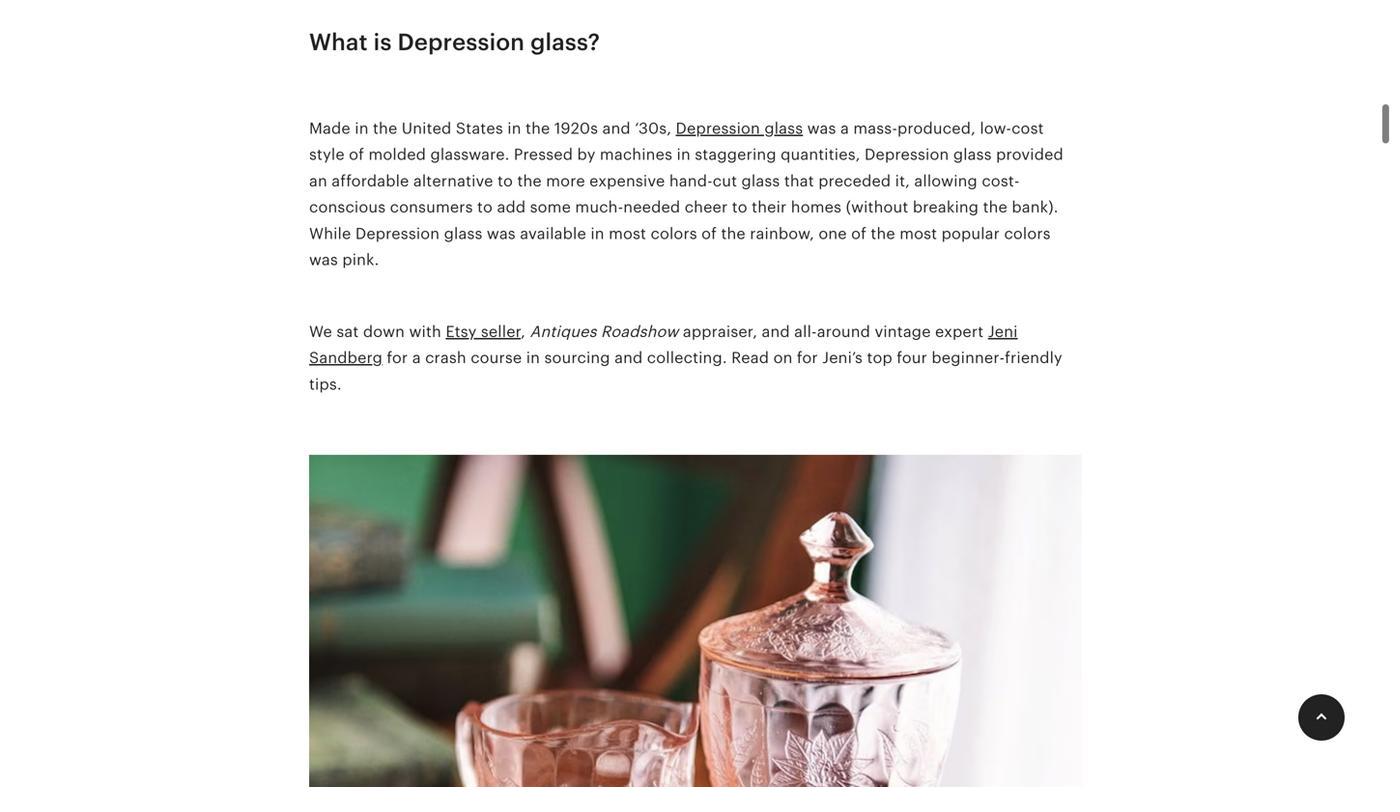 Task type: vqa. For each thing, say whether or not it's contained in the screenshot.
topmost a
yes



Task type: locate. For each thing, give the bounding box(es) containing it.
colors down bank).
[[1004, 225, 1051, 242]]

on
[[774, 349, 793, 367]]

to left their
[[732, 199, 748, 216]]

a left "mass-"
[[841, 120, 849, 137]]

we
[[309, 323, 332, 341]]

provided
[[996, 146, 1064, 164]]

of right one on the top right of the page
[[851, 225, 867, 242]]

2 horizontal spatial of
[[851, 225, 867, 242]]

a for mass-
[[841, 120, 849, 137]]

1 vertical spatial was
[[487, 225, 516, 242]]

expensive
[[590, 172, 665, 190]]

1 colors from the left
[[651, 225, 697, 242]]

most
[[609, 225, 647, 242], [900, 225, 938, 242]]

produced,
[[898, 120, 976, 137]]

collecting.
[[647, 349, 727, 367]]

1 horizontal spatial colors
[[1004, 225, 1051, 242]]

down
[[363, 323, 405, 341]]

alternative
[[413, 172, 493, 190]]

hand-
[[670, 172, 713, 190]]

cost-
[[982, 172, 1020, 190]]

beginner-
[[932, 349, 1005, 367]]

is
[[374, 29, 392, 56]]

1 horizontal spatial for
[[797, 349, 818, 367]]

made
[[309, 120, 351, 137]]

around
[[817, 323, 871, 341]]

the up molded
[[373, 120, 398, 137]]

1 horizontal spatial a
[[841, 120, 849, 137]]

what
[[309, 29, 368, 56]]

for
[[387, 349, 408, 367], [797, 349, 818, 367]]

0 vertical spatial was
[[808, 120, 836, 137]]

for right on
[[797, 349, 818, 367]]

glass down the consumers
[[444, 225, 483, 242]]

and
[[603, 120, 631, 137], [762, 323, 790, 341], [615, 349, 643, 367]]

we sat down with etsy seller , antiques roadshow appraiser, and all-around vintage expert
[[309, 323, 988, 341]]

in right made
[[355, 120, 369, 137]]

0 horizontal spatial for
[[387, 349, 408, 367]]

was down the add
[[487, 225, 516, 242]]

2 vertical spatial and
[[615, 349, 643, 367]]

tips.
[[309, 376, 342, 393]]

depression up it,
[[865, 146, 949, 164]]

1 horizontal spatial most
[[900, 225, 938, 242]]

of up affordable
[[349, 146, 364, 164]]

0 horizontal spatial a
[[412, 349, 421, 367]]

to
[[498, 172, 513, 190], [477, 199, 493, 216], [732, 199, 748, 216]]

0 horizontal spatial most
[[609, 225, 647, 242]]

and down roadshow
[[615, 349, 643, 367]]

appraiser,
[[683, 323, 758, 341]]

to left the add
[[477, 199, 493, 216]]

0 horizontal spatial to
[[477, 199, 493, 216]]

their
[[752, 199, 787, 216]]

cheer
[[685, 199, 728, 216]]

an
[[309, 172, 328, 190]]

in right the course
[[526, 349, 540, 367]]

the
[[373, 120, 398, 137], [526, 120, 550, 137], [517, 172, 542, 190], [983, 199, 1008, 216], [721, 225, 746, 242], [871, 225, 896, 242]]

in inside for a crash course in sourcing and collecting. read on for jeni's top four beginner-friendly tips.
[[526, 349, 540, 367]]

homes
[[791, 199, 842, 216]]

jeni's
[[823, 349, 863, 367]]

colors
[[651, 225, 697, 242], [1004, 225, 1051, 242]]

by
[[577, 146, 596, 164]]

antiques
[[530, 323, 597, 341]]

jeni sandberg link
[[309, 323, 1018, 367]]

0 vertical spatial a
[[841, 120, 849, 137]]

most down needed
[[609, 225, 647, 242]]

of
[[349, 146, 364, 164], [702, 225, 717, 242], [851, 225, 867, 242]]

a for crash
[[412, 349, 421, 367]]

and up machines
[[603, 120, 631, 137]]

sat
[[337, 323, 359, 341]]

0 horizontal spatial colors
[[651, 225, 697, 242]]

in right states
[[508, 120, 521, 137]]

of down cheer
[[702, 225, 717, 242]]

in
[[355, 120, 369, 137], [508, 120, 521, 137], [677, 146, 691, 164], [591, 225, 605, 242], [526, 349, 540, 367]]

most down breaking
[[900, 225, 938, 242]]

allowing
[[915, 172, 978, 190]]

pink depression glass creamer and candy jar image
[[309, 443, 1082, 788]]

1 vertical spatial a
[[412, 349, 421, 367]]

mass-
[[854, 120, 898, 137]]

2 vertical spatial was
[[309, 251, 338, 269]]

was down while
[[309, 251, 338, 269]]

colors down needed
[[651, 225, 697, 242]]

glass up their
[[742, 172, 780, 190]]

staggering
[[695, 146, 777, 164]]

1 horizontal spatial to
[[498, 172, 513, 190]]

a
[[841, 120, 849, 137], [412, 349, 421, 367]]

bank).
[[1012, 199, 1059, 216]]

glass
[[765, 120, 803, 137], [954, 146, 992, 164], [742, 172, 780, 190], [444, 225, 483, 242]]

a inside for a crash course in sourcing and collecting. read on for jeni's top four beginner-friendly tips.
[[412, 349, 421, 367]]

1 for from the left
[[387, 349, 408, 367]]

in up hand-
[[677, 146, 691, 164]]

quantities,
[[781, 146, 861, 164]]

for down down
[[387, 349, 408, 367]]

it,
[[895, 172, 910, 190]]

consumers
[[390, 199, 473, 216]]

a inside was a mass-produced, low-cost style of molded glassware. pressed by machines in staggering quantities, depression glass provided an affordable alternative to the more expensive hand-cut glass that preceded it, allowing cost- conscious consumers to add some much-needed cheer to their homes (without breaking the bank). while depression glass was available in most colors of the rainbow, one of the most popular colors was pink.
[[841, 120, 849, 137]]

rainbow,
[[750, 225, 815, 242]]

was up quantities,
[[808, 120, 836, 137]]

preceded
[[819, 172, 891, 190]]

crash
[[425, 349, 467, 367]]

a down with
[[412, 349, 421, 367]]

and up on
[[762, 323, 790, 341]]

to up the add
[[498, 172, 513, 190]]

available
[[520, 225, 587, 242]]

(without
[[846, 199, 909, 216]]

affordable
[[332, 172, 409, 190]]

states
[[456, 120, 503, 137]]

was
[[808, 120, 836, 137], [487, 225, 516, 242], [309, 251, 338, 269]]

what is depression glass?
[[309, 29, 600, 56]]

depression
[[398, 29, 525, 56], [676, 120, 760, 137], [865, 146, 949, 164], [355, 225, 440, 242]]



Task type: describe. For each thing, give the bounding box(es) containing it.
2 for from the left
[[797, 349, 818, 367]]

in down much-
[[591, 225, 605, 242]]

pressed
[[514, 146, 573, 164]]

friendly
[[1005, 349, 1063, 367]]

the down (without
[[871, 225, 896, 242]]

sourcing
[[544, 349, 610, 367]]

all-
[[795, 323, 817, 341]]

cut
[[713, 172, 737, 190]]

for a crash course in sourcing and collecting. read on for jeni's top four beginner-friendly tips.
[[309, 349, 1063, 393]]

jeni
[[988, 323, 1018, 341]]

depression up "staggering"
[[676, 120, 760, 137]]

style
[[309, 146, 345, 164]]

the down cost-
[[983, 199, 1008, 216]]

jeni sandberg
[[309, 323, 1018, 367]]

conscious
[[309, 199, 386, 216]]

the up pressed
[[526, 120, 550, 137]]

breaking
[[913, 199, 979, 216]]

glass?
[[531, 29, 600, 56]]

2 horizontal spatial was
[[808, 120, 836, 137]]

united
[[402, 120, 452, 137]]

seller
[[481, 323, 521, 341]]

1 most from the left
[[609, 225, 647, 242]]

expert
[[935, 323, 984, 341]]

much-
[[575, 199, 624, 216]]

0 horizontal spatial was
[[309, 251, 338, 269]]

'30s,
[[635, 120, 672, 137]]

vintage
[[875, 323, 931, 341]]

four
[[897, 349, 928, 367]]

add
[[497, 199, 526, 216]]

depression right is
[[398, 29, 525, 56]]

read
[[732, 349, 769, 367]]

2 colors from the left
[[1004, 225, 1051, 242]]

needed
[[624, 199, 681, 216]]

2 most from the left
[[900, 225, 938, 242]]

cost
[[1012, 120, 1044, 137]]

glass down low-
[[954, 146, 992, 164]]

low-
[[980, 120, 1012, 137]]

1920s
[[555, 120, 598, 137]]

1 horizontal spatial was
[[487, 225, 516, 242]]

and inside for a crash course in sourcing and collecting. read on for jeni's top four beginner-friendly tips.
[[615, 349, 643, 367]]

pink.
[[342, 251, 379, 269]]

etsy seller link
[[446, 323, 521, 341]]

glassware.
[[430, 146, 510, 164]]

top
[[867, 349, 893, 367]]

one
[[819, 225, 847, 242]]

depression glass link
[[676, 120, 803, 137]]

that
[[785, 172, 814, 190]]

the down pressed
[[517, 172, 542, 190]]

while
[[309, 225, 351, 242]]

etsy
[[446, 323, 477, 341]]

the down cheer
[[721, 225, 746, 242]]

1 vertical spatial and
[[762, 323, 790, 341]]

sandberg
[[309, 349, 383, 367]]

molded
[[369, 146, 426, 164]]

with
[[409, 323, 442, 341]]

depression down the consumers
[[355, 225, 440, 242]]

more
[[546, 172, 585, 190]]

1 horizontal spatial of
[[702, 225, 717, 242]]

some
[[530, 199, 571, 216]]

0 vertical spatial and
[[603, 120, 631, 137]]

,
[[521, 323, 526, 341]]

2 horizontal spatial to
[[732, 199, 748, 216]]

machines
[[600, 146, 673, 164]]

0 horizontal spatial of
[[349, 146, 364, 164]]

glass up quantities,
[[765, 120, 803, 137]]

popular
[[942, 225, 1000, 242]]

was a mass-produced, low-cost style of molded glassware. pressed by machines in staggering quantities, depression glass provided an affordable alternative to the more expensive hand-cut glass that preceded it, allowing cost- conscious consumers to add some much-needed cheer to their homes (without breaking the bank). while depression glass was available in most colors of the rainbow, one of the most popular colors was pink.
[[309, 120, 1064, 269]]

made in the united states in the 1920s and '30s, depression glass
[[309, 120, 803, 137]]

roadshow
[[601, 323, 679, 341]]

course
[[471, 349, 522, 367]]



